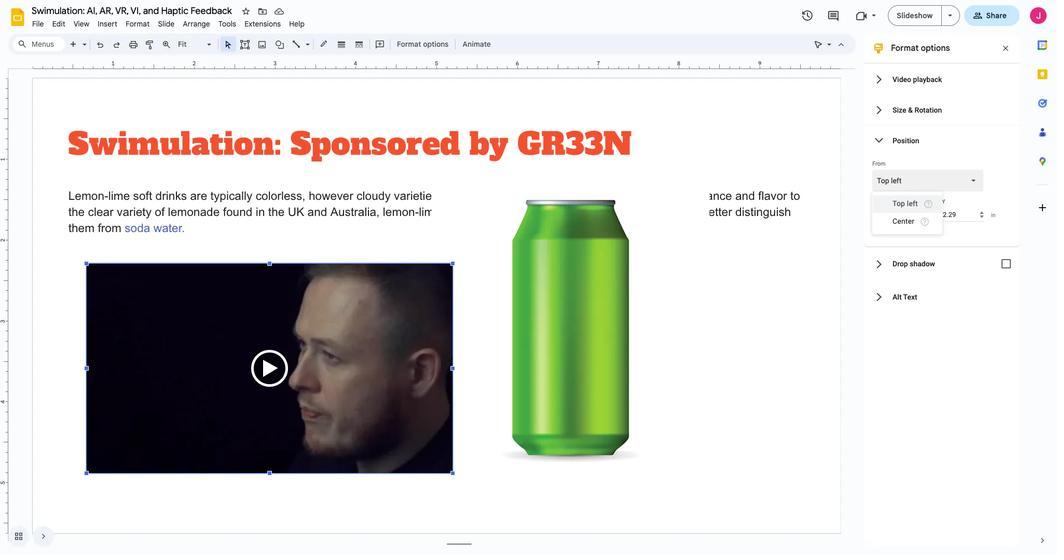 Task type: describe. For each thing, give the bounding box(es) containing it.
view menu item
[[70, 18, 94, 30]]

border weight option
[[336, 37, 348, 51]]

top left for from position list box
[[878, 177, 902, 185]]

Y position, measured in inches. Value must be between -58712 and 58712 text field
[[943, 208, 984, 222]]

in for y
[[992, 212, 996, 218]]

video
[[893, 75, 912, 83]]

left for from position list box
[[892, 177, 902, 185]]

navigation inside the format options "application"
[[0, 518, 54, 555]]

size & rotation tab
[[865, 95, 1020, 125]]

top for from position list box
[[878, 177, 890, 185]]

video playback tab
[[865, 64, 1020, 95]]

toggle shadow image
[[997, 253, 1017, 274]]

format options inside format options section
[[892, 43, 951, 53]]

alt
[[893, 293, 902, 301]]

share button
[[965, 5, 1020, 26]]

left for list box containing top left
[[908, 199, 919, 208]]

format options application
[[0, 0, 1058, 555]]

tools menu item
[[214, 18, 241, 30]]

animate
[[463, 39, 491, 49]]

start slideshow (⌘+enter) image
[[948, 15, 953, 17]]

drop shadow tab
[[865, 246, 1020, 281]]

slideshow
[[898, 11, 933, 20]]

tab list inside menu bar banner
[[1029, 31, 1058, 526]]

edit
[[52, 19, 65, 29]]

alt text
[[893, 293, 918, 301]]

menu bar banner
[[0, 0, 1058, 555]]

x
[[873, 198, 877, 205]]

extensions
[[245, 19, 281, 29]]

video playback
[[893, 75, 943, 83]]

position tab
[[865, 125, 1020, 156]]

playback
[[914, 75, 943, 83]]

format options inside format options button
[[397, 39, 449, 49]]

shadow
[[910, 260, 936, 268]]

top left for list box containing top left
[[893, 199, 919, 208]]

size
[[893, 106, 907, 114]]

mode and view toolbar
[[811, 34, 850, 55]]

format options section
[[865, 34, 1020, 547]]

in for x
[[922, 212, 927, 218]]

origin is in the center of the selection. element
[[921, 217, 930, 226]]

Toggle shadow checkbox
[[997, 253, 1017, 274]]

Zoom field
[[175, 37, 216, 52]]

format menu item
[[122, 18, 154, 30]]

arrange
[[183, 19, 210, 29]]

slideshow button
[[889, 5, 942, 26]]

size & rotation
[[893, 106, 943, 114]]

file
[[32, 19, 44, 29]]



Task type: locate. For each thing, give the bounding box(es) containing it.
in
[[922, 212, 927, 218], [992, 212, 996, 218]]

options inside section
[[921, 43, 951, 53]]

navigation
[[0, 518, 54, 555]]

1 in from the left
[[922, 212, 927, 218]]

slide menu item
[[154, 18, 179, 30]]

top left
[[878, 177, 902, 185], [893, 199, 919, 208]]

menu bar containing file
[[28, 14, 309, 31]]

1 horizontal spatial left
[[908, 199, 919, 208]]

&
[[909, 106, 913, 114]]

extensions menu item
[[241, 18, 285, 30]]

X position, measured in inches. Value must be between -58712 and 58712 text field
[[873, 208, 915, 222]]

format options button
[[393, 36, 454, 52]]

0 vertical spatial left
[[892, 177, 902, 185]]

format down rename text field
[[126, 19, 150, 29]]

0 horizontal spatial left
[[892, 177, 902, 185]]

list box containing top left
[[873, 192, 943, 234]]

insert image image
[[256, 37, 268, 51]]

slide
[[158, 19, 175, 29]]

0 horizontal spatial in
[[922, 212, 927, 218]]

top
[[878, 177, 890, 185], [893, 199, 906, 208]]

left left origin is in the top left of the selection. element
[[908, 199, 919, 208]]

main toolbar
[[64, 36, 496, 52]]

options left animate button
[[423, 39, 449, 49]]

format up video
[[892, 43, 919, 53]]

from position list box
[[873, 170, 984, 192]]

insert
[[98, 19, 117, 29]]

1 horizontal spatial format
[[397, 39, 422, 49]]

1 horizontal spatial in
[[992, 212, 996, 218]]

1 vertical spatial top
[[893, 199, 906, 208]]

format inside menu item
[[126, 19, 150, 29]]

options
[[423, 39, 449, 49], [921, 43, 951, 53]]

border color: transparent image
[[318, 37, 330, 50]]

origin is in the top left of the selection. element
[[924, 199, 934, 209]]

new slide with layout image
[[80, 37, 87, 41]]

1 vertical spatial top left
[[893, 199, 919, 208]]

edit menu item
[[48, 18, 70, 30]]

shape image
[[274, 37, 286, 51]]

format right border dash option on the top left of page
[[397, 39, 422, 49]]

in down origin is in the top left of the selection. element
[[922, 212, 927, 218]]

drop
[[893, 260, 909, 268]]

left inside list box
[[908, 199, 919, 208]]

menu bar
[[28, 14, 309, 31]]

2 horizontal spatial format
[[892, 43, 919, 53]]

0 horizontal spatial top
[[878, 177, 890, 185]]

format inside button
[[397, 39, 422, 49]]

top left option
[[878, 176, 902, 186]]

menu bar inside menu bar banner
[[28, 14, 309, 31]]

in right y position, measured in inches. value must be between -58712 and 58712 text field
[[992, 212, 996, 218]]

2 in from the left
[[992, 212, 996, 218]]

top down "from"
[[878, 177, 890, 185]]

list box
[[873, 192, 943, 234]]

format options
[[397, 39, 449, 49], [892, 43, 951, 53]]

left
[[892, 177, 902, 185], [908, 199, 919, 208]]

options up video playback tab
[[921, 43, 951, 53]]

center
[[893, 217, 915, 225]]

options inside button
[[423, 39, 449, 49]]

text
[[904, 293, 918, 301]]

Rename text field
[[28, 4, 238, 17]]

top left up center at the right top
[[893, 199, 919, 208]]

left up x position, measured in inches. value must be between -58712 and 58712 text box
[[892, 177, 902, 185]]

format
[[126, 19, 150, 29], [397, 39, 422, 49], [892, 43, 919, 53]]

rotation
[[915, 106, 943, 114]]

border dash option
[[353, 37, 365, 51]]

top up center at the right top
[[893, 199, 906, 208]]

1 vertical spatial left
[[908, 199, 919, 208]]

animate button
[[458, 36, 496, 52]]

Star checkbox
[[239, 4, 253, 19]]

top inside option
[[878, 177, 890, 185]]

view
[[74, 19, 89, 29]]

top for list box containing top left
[[893, 199, 906, 208]]

Menus field
[[13, 37, 65, 51]]

file menu item
[[28, 18, 48, 30]]

0 vertical spatial top left
[[878, 177, 902, 185]]

y
[[943, 198, 946, 205]]

top left down "from"
[[878, 177, 902, 185]]

1 horizontal spatial format options
[[892, 43, 951, 53]]

top left inside list box
[[893, 199, 919, 208]]

share
[[987, 11, 1007, 20]]

top inside list box
[[893, 199, 906, 208]]

alt text tab
[[865, 281, 1020, 312]]

Zoom text field
[[177, 37, 206, 51]]

position
[[893, 136, 920, 145]]

tab list
[[1029, 31, 1058, 526]]

tools
[[219, 19, 236, 29]]

0 horizontal spatial options
[[423, 39, 449, 49]]

drop shadow
[[893, 260, 936, 268]]

from
[[873, 160, 886, 167]]

help
[[289, 19, 305, 29]]

0 horizontal spatial format
[[126, 19, 150, 29]]

1 horizontal spatial top
[[893, 199, 906, 208]]

0 vertical spatial top
[[878, 177, 890, 185]]

1 horizontal spatial options
[[921, 43, 951, 53]]

format inside section
[[892, 43, 919, 53]]

left inside option
[[892, 177, 902, 185]]

top left inside from position list box
[[878, 177, 902, 185]]

0 horizontal spatial format options
[[397, 39, 449, 49]]

insert menu item
[[94, 18, 122, 30]]

help menu item
[[285, 18, 309, 30]]

arrange menu item
[[179, 18, 214, 30]]



Task type: vqa. For each thing, say whether or not it's contained in the screenshot.
in
yes



